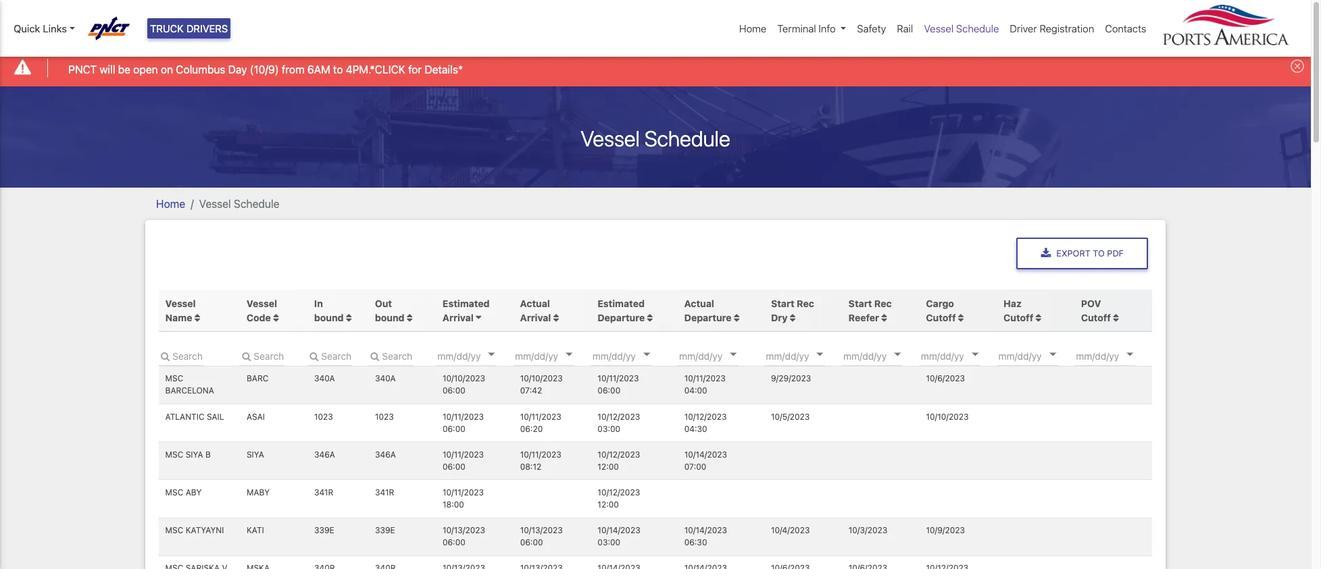 Task type: describe. For each thing, give the bounding box(es) containing it.
bound for in
[[314, 312, 344, 324]]

from
[[282, 63, 305, 75]]

drivers
[[186, 22, 228, 34]]

10/14/2023 for 03:00
[[598, 526, 640, 536]]

driver registration link
[[1005, 16, 1100, 42]]

10/11/2023 down 10/10/2023 06:00
[[443, 412, 484, 422]]

quick
[[14, 22, 40, 34]]

06:30
[[684, 538, 707, 548]]

arrival for estimated arrival
[[443, 312, 474, 324]]

cutoff for pov
[[1081, 312, 1111, 324]]

0 vertical spatial home link
[[734, 16, 772, 42]]

msc aby
[[165, 488, 202, 498]]

4 open calendar image from the left
[[972, 353, 979, 357]]

10/11/2023 18:00
[[443, 488, 484, 510]]

msc for msc barcelona
[[165, 374, 183, 384]]

4pm.*click
[[346, 63, 405, 75]]

links
[[43, 22, 67, 34]]

maby
[[247, 488, 270, 498]]

departure for estimated
[[598, 312, 645, 324]]

aby
[[186, 488, 202, 498]]

12:00 for 10/11/2023 06:00
[[598, 462, 619, 472]]

safety link
[[852, 16, 892, 42]]

sail
[[207, 412, 224, 422]]

12:00 for 10/11/2023 18:00
[[598, 500, 619, 510]]

10/10/2023 07:42
[[520, 374, 563, 396]]

start for dry
[[771, 298, 795, 309]]

2 346a from the left
[[375, 450, 396, 460]]

0 horizontal spatial home
[[156, 198, 185, 210]]

out bound
[[375, 298, 407, 324]]

2 340a from the left
[[375, 374, 396, 384]]

kati
[[247, 526, 264, 536]]

out
[[375, 298, 392, 309]]

quick links
[[14, 22, 67, 34]]

day
[[228, 63, 247, 75]]

barc
[[247, 374, 269, 384]]

driver registration
[[1010, 22, 1094, 34]]

0 vertical spatial vessel schedule
[[924, 22, 999, 34]]

rec for start rec reefer
[[874, 298, 892, 309]]

truck drivers
[[150, 22, 228, 34]]

10/11/2023 06:00 for 10/11/2023 08:12
[[443, 450, 484, 472]]

asai
[[247, 412, 265, 422]]

cutoff for haz
[[1004, 312, 1034, 324]]

0 horizontal spatial schedule
[[234, 198, 279, 210]]

1 siya from the left
[[186, 450, 203, 460]]

contacts
[[1105, 22, 1147, 34]]

2 10/13/2023 from the left
[[520, 526, 563, 536]]

2 10/13/2023 06:00 from the left
[[520, 526, 563, 548]]

will
[[100, 63, 115, 75]]

name
[[165, 312, 192, 324]]

06:00 for 10/13/2023 06:00
[[443, 538, 466, 548]]

07:00
[[684, 462, 706, 472]]

10/14/2023 03:00
[[598, 526, 640, 548]]

details*
[[425, 63, 463, 75]]

cargo
[[926, 298, 954, 309]]

atlantic
[[165, 412, 204, 422]]

mm/dd/yy field for 2nd open calendar image from the right
[[920, 346, 1001, 366]]

1 open calendar image from the left
[[488, 353, 495, 357]]

2 vertical spatial vessel schedule
[[199, 198, 279, 210]]

mm/dd/yy field for fourth open calendar image from right
[[765, 346, 846, 366]]

10/5/2023
[[771, 412, 810, 422]]

10/12/2023 03:00
[[598, 412, 640, 434]]

vessel schedule link
[[919, 16, 1005, 42]]

truck
[[150, 22, 184, 34]]

10/4/2023
[[771, 526, 810, 536]]

vessel code
[[247, 298, 277, 324]]

1 346a from the left
[[314, 450, 335, 460]]

mm/dd/yy field for 5th open calendar image from left
[[1075, 346, 1156, 366]]

10/11/2023 up 10/12/2023 03:00
[[598, 374, 639, 384]]

download image
[[1041, 248, 1051, 259]]

10/11/2023 up 06:20
[[520, 412, 561, 422]]

msc siya b
[[165, 450, 211, 460]]

registration
[[1040, 22, 1094, 34]]

pnct will be open on columbus day (10/9) from 6am to 4pm.*click for details* link
[[68, 61, 463, 77]]

10/14/2023 for 07:00
[[684, 450, 727, 460]]

pdf
[[1107, 249, 1124, 259]]

mm/dd/yy field for third open calendar image from left
[[842, 346, 923, 366]]

07:42
[[520, 386, 542, 396]]

08:12
[[520, 462, 541, 472]]

06:00 for 10/11/2023 08:12
[[443, 462, 466, 472]]

10/11/2023 04:00
[[684, 374, 726, 396]]

10/14/2023 for 06:30
[[684, 526, 727, 536]]

in
[[314, 298, 323, 309]]

pnct will be open on columbus day (10/9) from 6am to 4pm.*click for details* alert
[[0, 50, 1311, 86]]

on
[[161, 63, 173, 75]]

pnct will be open on columbus day (10/9) from 6am to 4pm.*click for details*
[[68, 63, 463, 75]]

msc for msc siya b
[[165, 450, 183, 460]]

10/9/2023
[[926, 526, 965, 536]]

actual departure
[[684, 298, 732, 324]]

10/14/2023 07:00
[[684, 450, 727, 472]]

2 339e from the left
[[375, 526, 395, 536]]

for
[[408, 63, 422, 75]]

in bound
[[314, 298, 346, 324]]

start rec reefer
[[849, 298, 892, 324]]

info
[[819, 22, 836, 34]]

code
[[247, 312, 271, 324]]

4 open calendar image from the left
[[1049, 353, 1056, 357]]

msc for msc aby
[[165, 488, 183, 498]]

rec for start rec dry
[[797, 298, 814, 309]]

pov
[[1081, 298, 1101, 309]]

truck drivers link
[[147, 18, 231, 39]]

10/11/2023 up 04:00
[[684, 374, 726, 384]]

driver
[[1010, 22, 1037, 34]]

pnct
[[68, 63, 97, 75]]

arrival for actual arrival
[[520, 312, 551, 324]]

b
[[205, 450, 211, 460]]

03:00 for 10/14/2023 03:00
[[598, 538, 620, 548]]

mm/dd/yy field for first open calendar icon from right
[[997, 346, 1078, 366]]



Task type: locate. For each thing, give the bounding box(es) containing it.
03:00 inside "10/14/2023 03:00"
[[598, 538, 620, 548]]

0 horizontal spatial 1023
[[314, 412, 333, 422]]

10/10/2023 for 07:42
[[520, 374, 563, 384]]

1 horizontal spatial siya
[[247, 450, 264, 460]]

start up dry
[[771, 298, 795, 309]]

1 10/13/2023 06:00 from the left
[[443, 526, 485, 548]]

12:00 down 10/12/2023 03:00
[[598, 462, 619, 472]]

rec inside start rec dry
[[797, 298, 814, 309]]

terminal info
[[777, 22, 836, 34]]

1 1023 from the left
[[314, 412, 333, 422]]

10/3/2023
[[849, 526, 887, 536]]

bound down out
[[375, 312, 405, 324]]

2 arrival from the left
[[520, 312, 551, 324]]

10/12/2023 12:00 for 10/11/2023 06:00
[[598, 450, 640, 472]]

1 341r from the left
[[314, 488, 333, 498]]

0 horizontal spatial home link
[[156, 198, 185, 210]]

1 horizontal spatial arrival
[[520, 312, 551, 324]]

2 1023 from the left
[[375, 412, 394, 422]]

mm/dd/yy field for 4th open calendar icon from right
[[436, 346, 517, 366]]

estimated for departure
[[598, 298, 645, 309]]

1 horizontal spatial 1023
[[375, 412, 394, 422]]

barcelona
[[165, 386, 214, 396]]

terminal info link
[[772, 16, 852, 42]]

terminal
[[777, 22, 816, 34]]

10/10/2023 06:00
[[443, 374, 485, 396]]

mm/dd/yy field down haz cutoff
[[997, 346, 1078, 366]]

msc katyayni
[[165, 526, 224, 536]]

1 vertical spatial 03:00
[[598, 538, 620, 548]]

vessel
[[924, 22, 954, 34], [581, 125, 640, 151], [199, 198, 231, 210], [165, 298, 196, 309], [247, 298, 277, 309]]

1 vertical spatial schedule
[[645, 125, 730, 151]]

3 open calendar image from the left
[[894, 353, 901, 357]]

5 open calendar image from the left
[[1127, 353, 1134, 357]]

haz cutoff
[[1004, 298, 1034, 324]]

to
[[1093, 249, 1105, 259]]

reefer
[[849, 312, 879, 324]]

rail link
[[892, 16, 919, 42]]

10/11/2023 08:12
[[520, 450, 561, 472]]

2 10/12/2023 12:00 from the top
[[598, 488, 640, 510]]

0 horizontal spatial 10/13/2023 06:00
[[443, 526, 485, 548]]

vessel name
[[165, 298, 196, 324]]

msc left b
[[165, 450, 183, 460]]

0 vertical spatial 03:00
[[598, 424, 620, 434]]

rail
[[897, 22, 913, 34]]

open calendar image
[[566, 353, 573, 357], [817, 353, 824, 357], [894, 353, 901, 357], [972, 353, 979, 357], [1127, 353, 1134, 357]]

06:00 for 10/10/2023 07:42
[[443, 386, 466, 396]]

2 rec from the left
[[874, 298, 892, 309]]

2 vertical spatial 10/11/2023 06:00
[[443, 450, 484, 472]]

04:00
[[684, 386, 707, 396]]

actual for actual departure
[[684, 298, 714, 309]]

actual for actual arrival
[[520, 298, 550, 309]]

1 12:00 from the top
[[598, 462, 619, 472]]

1 cutoff from the left
[[926, 312, 956, 324]]

2 mm/dd/yy field from the left
[[514, 346, 595, 366]]

8 mm/dd/yy field from the left
[[997, 346, 1078, 366]]

10/11/2023 06:00 up 10/12/2023 03:00
[[598, 374, 639, 396]]

10/11/2023 up 10/11/2023 18:00
[[443, 450, 484, 460]]

0 horizontal spatial 10/13/2023
[[443, 526, 485, 536]]

estimated inside estimated departure
[[598, 298, 645, 309]]

03:00 inside 10/12/2023 03:00
[[598, 424, 620, 434]]

1023
[[314, 412, 333, 422], [375, 412, 394, 422]]

10/11/2023
[[598, 374, 639, 384], [684, 374, 726, 384], [443, 412, 484, 422], [520, 412, 561, 422], [443, 450, 484, 460], [520, 450, 561, 460], [443, 488, 484, 498]]

to
[[333, 63, 343, 75]]

5 mm/dd/yy field from the left
[[765, 346, 846, 366]]

346a
[[314, 450, 335, 460], [375, 450, 396, 460]]

1 rec from the left
[[797, 298, 814, 309]]

msc up barcelona
[[165, 374, 183, 384]]

2 siya from the left
[[247, 450, 264, 460]]

mm/dd/yy field for fifth open calendar image from right
[[514, 346, 595, 366]]

1 horizontal spatial rec
[[874, 298, 892, 309]]

rec left the start rec reefer
[[797, 298, 814, 309]]

estimated departure
[[598, 298, 645, 324]]

10/11/2023 06:00 for 10/11/2023 06:20
[[443, 412, 484, 434]]

start inside start rec dry
[[771, 298, 795, 309]]

12:00 up "10/14/2023 03:00"
[[598, 500, 619, 510]]

0 vertical spatial 12:00
[[598, 462, 619, 472]]

0 horizontal spatial arrival
[[443, 312, 474, 324]]

0 horizontal spatial cutoff
[[926, 312, 956, 324]]

0 horizontal spatial 341r
[[314, 488, 333, 498]]

None field
[[159, 346, 203, 366], [240, 346, 285, 366], [308, 346, 352, 366], [369, 346, 413, 366], [159, 346, 203, 366], [240, 346, 285, 366], [308, 346, 352, 366], [369, 346, 413, 366]]

msc for msc katyayni
[[165, 526, 183, 536]]

10/13/2023 down 08:12
[[520, 526, 563, 536]]

1 vertical spatial vessel schedule
[[581, 125, 730, 151]]

340a
[[314, 374, 335, 384], [375, 374, 396, 384]]

10/13/2023 down 18:00
[[443, 526, 485, 536]]

0 vertical spatial schedule
[[956, 22, 999, 34]]

1 departure from the left
[[598, 312, 645, 324]]

10/13/2023 06:00
[[443, 526, 485, 548], [520, 526, 563, 548]]

339e
[[314, 526, 334, 536], [375, 526, 395, 536]]

be
[[118, 63, 130, 75]]

10/11/2023 06:00
[[598, 374, 639, 396], [443, 412, 484, 434], [443, 450, 484, 472]]

mm/dd/yy field down reefer
[[842, 346, 923, 366]]

start rec dry
[[771, 298, 814, 324]]

1 10/12/2023 12:00 from the top
[[598, 450, 640, 472]]

1 open calendar image from the left
[[566, 353, 573, 357]]

mm/dd/yy field up 10/10/2023 07:42
[[514, 346, 595, 366]]

10/12/2023
[[598, 412, 640, 422], [684, 412, 727, 422], [598, 450, 640, 460], [598, 488, 640, 498]]

mm/dd/yy field up "9/29/2023"
[[765, 346, 846, 366]]

msc
[[165, 374, 183, 384], [165, 450, 183, 460], [165, 488, 183, 498], [165, 526, 183, 536]]

mm/dd/yy field down pov cutoff
[[1075, 346, 1156, 366]]

1 horizontal spatial start
[[849, 298, 872, 309]]

2 vertical spatial schedule
[[234, 198, 279, 210]]

export
[[1057, 249, 1091, 259]]

2 msc from the top
[[165, 450, 183, 460]]

columbus
[[176, 63, 225, 75]]

2 horizontal spatial 10/10/2023
[[926, 412, 969, 422]]

1 horizontal spatial 10/13/2023 06:00
[[520, 526, 563, 548]]

1 horizontal spatial home
[[739, 22, 767, 34]]

6 mm/dd/yy field from the left
[[842, 346, 923, 366]]

2 open calendar image from the left
[[817, 353, 824, 357]]

2 12:00 from the top
[[598, 500, 619, 510]]

2 341r from the left
[[375, 488, 394, 498]]

msc barcelona
[[165, 374, 214, 396]]

03:00 for 10/12/2023 03:00
[[598, 424, 620, 434]]

12:00
[[598, 462, 619, 472], [598, 500, 619, 510]]

1 horizontal spatial departure
[[684, 312, 732, 324]]

06:00 for 10/11/2023 06:20
[[443, 424, 466, 434]]

10/14/2023 06:30
[[684, 526, 727, 548]]

9/29/2023
[[771, 374, 811, 384]]

bound down in at the bottom of page
[[314, 312, 344, 324]]

actual arrival
[[520, 298, 551, 324]]

1 bound from the left
[[314, 312, 344, 324]]

1 horizontal spatial vessel schedule
[[581, 125, 730, 151]]

0 horizontal spatial rec
[[797, 298, 814, 309]]

dry
[[771, 312, 788, 324]]

0 horizontal spatial estimated
[[443, 298, 490, 309]]

10/12/2023 12:00 down 10/12/2023 03:00
[[598, 450, 640, 472]]

0 horizontal spatial start
[[771, 298, 795, 309]]

0 horizontal spatial vessel schedule
[[199, 198, 279, 210]]

2 horizontal spatial schedule
[[956, 22, 999, 34]]

10/11/2023 06:00 up 10/11/2023 18:00
[[443, 450, 484, 472]]

mm/dd/yy field up '10/11/2023 04:00'
[[678, 346, 759, 366]]

2 estimated from the left
[[598, 298, 645, 309]]

open
[[133, 63, 158, 75]]

10/12/2023 for 346a
[[598, 450, 640, 460]]

0 horizontal spatial 339e
[[314, 526, 334, 536]]

mm/dd/yy field for third open calendar icon
[[678, 346, 759, 366]]

1 start from the left
[[771, 298, 795, 309]]

mm/dd/yy field up '10/6/2023'
[[920, 346, 1001, 366]]

cutoff down cargo
[[926, 312, 956, 324]]

1 horizontal spatial schedule
[[645, 125, 730, 151]]

0 horizontal spatial 10/10/2023
[[443, 374, 485, 384]]

10/6/2023
[[926, 374, 965, 384]]

2 bound from the left
[[375, 312, 405, 324]]

0 horizontal spatial departure
[[598, 312, 645, 324]]

2 horizontal spatial cutoff
[[1081, 312, 1111, 324]]

0 vertical spatial 10/11/2023 06:00
[[598, 374, 639, 396]]

start inside the start rec reefer
[[849, 298, 872, 309]]

1 vertical spatial home
[[156, 198, 185, 210]]

1 horizontal spatial 341r
[[375, 488, 394, 498]]

rec inside the start rec reefer
[[874, 298, 892, 309]]

cutoff down pov
[[1081, 312, 1111, 324]]

rec up reefer
[[874, 298, 892, 309]]

(10/9)
[[250, 63, 279, 75]]

3 mm/dd/yy field from the left
[[591, 346, 672, 366]]

bound inside in bound
[[314, 312, 344, 324]]

mm/dd/yy field up 10/10/2023 06:00
[[436, 346, 517, 366]]

1 horizontal spatial estimated
[[598, 298, 645, 309]]

1 vertical spatial home link
[[156, 198, 185, 210]]

1 horizontal spatial 346a
[[375, 450, 396, 460]]

export to pdf link
[[1017, 238, 1148, 270]]

0 horizontal spatial 346a
[[314, 450, 335, 460]]

haz
[[1004, 298, 1022, 309]]

10/12/2023 04:30
[[684, 412, 727, 434]]

341r
[[314, 488, 333, 498], [375, 488, 394, 498]]

msc inside msc barcelona
[[165, 374, 183, 384]]

start for reefer
[[849, 298, 872, 309]]

safety
[[857, 22, 886, 34]]

0 horizontal spatial 340a
[[314, 374, 335, 384]]

1 actual from the left
[[520, 298, 550, 309]]

1 horizontal spatial 10/13/2023
[[520, 526, 563, 536]]

quick links link
[[14, 21, 75, 36]]

03:00
[[598, 424, 620, 434], [598, 538, 620, 548]]

06:00
[[443, 386, 466, 396], [598, 386, 621, 396], [443, 424, 466, 434], [443, 462, 466, 472], [443, 538, 466, 548], [520, 538, 543, 548]]

1 horizontal spatial 10/10/2023
[[520, 374, 563, 384]]

start up reefer
[[849, 298, 872, 309]]

close image
[[1291, 60, 1304, 73]]

mm/dd/yy field
[[436, 346, 517, 366], [514, 346, 595, 366], [591, 346, 672, 366], [678, 346, 759, 366], [765, 346, 846, 366], [842, 346, 923, 366], [920, 346, 1001, 366], [997, 346, 1078, 366], [1075, 346, 1156, 366]]

contacts link
[[1100, 16, 1152, 42]]

2 departure from the left
[[684, 312, 732, 324]]

6am
[[307, 63, 330, 75]]

10/11/2023 06:20
[[520, 412, 561, 434]]

3 open calendar image from the left
[[730, 353, 737, 357]]

4 mm/dd/yy field from the left
[[678, 346, 759, 366]]

1 vertical spatial 12:00
[[598, 500, 619, 510]]

mm/dd/yy field for 3rd open calendar icon from right
[[591, 346, 672, 366]]

2 cutoff from the left
[[1004, 312, 1034, 324]]

10/12/2023 12:00
[[598, 450, 640, 472], [598, 488, 640, 510]]

cargo cutoff
[[926, 298, 956, 324]]

10/12/2023 for 341r
[[598, 488, 640, 498]]

siya down asai
[[247, 450, 264, 460]]

10/11/2023 06:00 down 10/10/2023 06:00
[[443, 412, 484, 434]]

departure
[[598, 312, 645, 324], [684, 312, 732, 324]]

msc left katyayni
[[165, 526, 183, 536]]

pov cutoff
[[1081, 298, 1111, 324]]

06:00 inside 10/10/2023 06:00
[[443, 386, 466, 396]]

rec
[[797, 298, 814, 309], [874, 298, 892, 309]]

1 horizontal spatial 340a
[[375, 374, 396, 384]]

1 msc from the top
[[165, 374, 183, 384]]

10/10/2023
[[443, 374, 485, 384], [520, 374, 563, 384], [926, 412, 969, 422]]

0 horizontal spatial siya
[[186, 450, 203, 460]]

1 horizontal spatial actual
[[684, 298, 714, 309]]

7 mm/dd/yy field from the left
[[920, 346, 1001, 366]]

estimated arrival
[[443, 298, 490, 324]]

2 open calendar image from the left
[[643, 353, 650, 357]]

actual
[[520, 298, 550, 309], [684, 298, 714, 309]]

10/11/2023 up 18:00
[[443, 488, 484, 498]]

1 340a from the left
[[314, 374, 335, 384]]

10/12/2023 12:00 for 10/11/2023 18:00
[[598, 488, 640, 510]]

10/10/2023 for 06:00
[[443, 374, 485, 384]]

estimated for arrival
[[443, 298, 490, 309]]

open calendar image
[[488, 353, 495, 357], [643, 353, 650, 357], [730, 353, 737, 357], [1049, 353, 1056, 357]]

9 mm/dd/yy field from the left
[[1075, 346, 1156, 366]]

1 horizontal spatial 339e
[[375, 526, 395, 536]]

mm/dd/yy field down estimated departure
[[591, 346, 672, 366]]

10/13/2023
[[443, 526, 485, 536], [520, 526, 563, 536]]

1 339e from the left
[[314, 526, 334, 536]]

bound for out
[[375, 312, 405, 324]]

0 horizontal spatial bound
[[314, 312, 344, 324]]

msc left aby
[[165, 488, 183, 498]]

vessel schedule
[[924, 22, 999, 34], [581, 125, 730, 151], [199, 198, 279, 210]]

2 actual from the left
[[684, 298, 714, 309]]

1 vertical spatial 10/12/2023 12:00
[[598, 488, 640, 510]]

0 vertical spatial 10/12/2023 12:00
[[598, 450, 640, 472]]

2 03:00 from the top
[[598, 538, 620, 548]]

actual inside actual arrival
[[520, 298, 550, 309]]

1 vertical spatial 10/11/2023 06:00
[[443, 412, 484, 434]]

cutoff for cargo
[[926, 312, 956, 324]]

cutoff down haz
[[1004, 312, 1034, 324]]

1 mm/dd/yy field from the left
[[436, 346, 517, 366]]

0 horizontal spatial actual
[[520, 298, 550, 309]]

10/12/2023 for 1023
[[598, 412, 640, 422]]

1 horizontal spatial cutoff
[[1004, 312, 1034, 324]]

10/11/2023 up 08:12
[[520, 450, 561, 460]]

0 vertical spatial home
[[739, 22, 767, 34]]

4 msc from the top
[[165, 526, 183, 536]]

export to pdf
[[1057, 249, 1124, 259]]

3 cutoff from the left
[[1081, 312, 1111, 324]]

arrival
[[443, 312, 474, 324], [520, 312, 551, 324]]

1 estimated from the left
[[443, 298, 490, 309]]

1 03:00 from the top
[[598, 424, 620, 434]]

departure for actual
[[684, 312, 732, 324]]

2 start from the left
[[849, 298, 872, 309]]

2 horizontal spatial vessel schedule
[[924, 22, 999, 34]]

3 msc from the top
[[165, 488, 183, 498]]

1 horizontal spatial bound
[[375, 312, 405, 324]]

home link
[[734, 16, 772, 42], [156, 198, 185, 210]]

arrival inside estimated arrival
[[443, 312, 474, 324]]

cutoff
[[926, 312, 956, 324], [1004, 312, 1034, 324], [1081, 312, 1111, 324]]

actual inside actual departure
[[684, 298, 714, 309]]

schedule
[[956, 22, 999, 34], [645, 125, 730, 151], [234, 198, 279, 210]]

1 10/13/2023 from the left
[[443, 526, 485, 536]]

siya left b
[[186, 450, 203, 460]]

1 arrival from the left
[[443, 312, 474, 324]]

bound inside out bound
[[375, 312, 405, 324]]

10/12/2023 12:00 up "10/14/2023 03:00"
[[598, 488, 640, 510]]

1 horizontal spatial home link
[[734, 16, 772, 42]]



Task type: vqa. For each thing, say whether or not it's contained in the screenshot.


